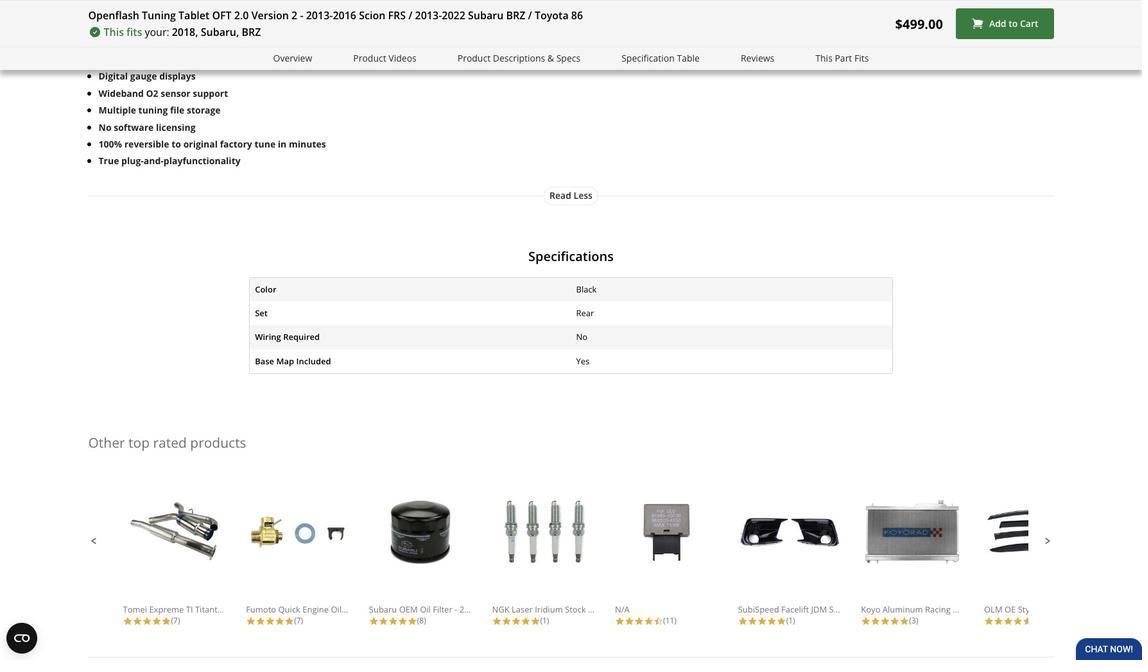 Task type: describe. For each thing, give the bounding box(es) containing it.
specification table
[[622, 52, 700, 64]]

tablet
[[179, 8, 210, 22]]

(11)
[[663, 616, 677, 626]]

tomei expreme ti titantium cat-back... link
[[123, 498, 275, 616]]

range...
[[609, 604, 640, 616]]

subaru oem oil filter - 2015+ wrx link
[[369, 498, 503, 616]]

24 star image from the left
[[1023, 617, 1032, 626]]

open
[[117, 19, 140, 32]]

software inside free tuning software full open rom editing with no encryptions or locks trouble code reading/clearing
[[152, 2, 192, 15]]

required
[[283, 332, 320, 343]]

1 2013- from the left
[[306, 8, 333, 22]]

add to cart button
[[956, 8, 1054, 39]]

licensing
[[156, 121, 196, 133]]

2 ... from the left
[[1091, 604, 1098, 616]]

5 star image from the left
[[398, 617, 408, 626]]

7 total reviews element for quick
[[246, 616, 349, 626]]

tuning
[[142, 8, 176, 22]]

included
[[296, 355, 331, 367]]

21 star image from the left
[[994, 617, 1004, 626]]

86
[[571, 8, 583, 22]]

8 star image from the left
[[285, 617, 294, 626]]

this fits your: 2018, subaru, brz
[[104, 25, 261, 39]]

20 star image from the left
[[881, 617, 890, 626]]

with
[[200, 19, 220, 32]]

reading/clearing
[[159, 36, 233, 49]]

videos
[[389, 52, 417, 64]]

1 vertical spatial brz
[[242, 25, 261, 39]]

18 star image from the left
[[767, 617, 777, 626]]

rom
[[142, 19, 164, 32]]

set
[[255, 308, 268, 319]]

style...
[[829, 604, 854, 616]]

add to cart
[[989, 17, 1039, 30]]

overview
[[273, 52, 312, 64]]

full
[[99, 19, 115, 32]]

guards
[[1058, 604, 1086, 616]]

6 star image from the left
[[256, 617, 265, 626]]

stock
[[565, 604, 586, 616]]

- inside the olm oe style rain guards -... link
[[1088, 604, 1091, 616]]

your:
[[145, 25, 169, 39]]

ti
[[186, 604, 193, 616]]

specifications
[[528, 248, 614, 265]]

3 star image from the left
[[152, 617, 161, 626]]

ngk
[[492, 604, 510, 616]]

subispeed facelift jdm style... link
[[738, 498, 854, 616]]

support
[[193, 87, 228, 99]]

displays
[[159, 70, 196, 82]]

sensor
[[161, 87, 190, 99]]

file
[[170, 104, 184, 116]]

engine
[[303, 604, 329, 616]]

tomei expreme ti titantium cat-back...
[[123, 604, 275, 616]]

subaru oem oil filter - 2015+ wrx
[[369, 604, 503, 616]]

fits
[[127, 25, 142, 39]]

22 star image from the left
[[1004, 617, 1013, 626]]

base
[[255, 355, 274, 367]]

8 total reviews element
[[369, 616, 472, 626]]

2
[[292, 8, 297, 22]]

this part fits
[[816, 52, 869, 64]]

9 star image from the left
[[388, 617, 398, 626]]

base map included
[[255, 355, 331, 367]]

4 star image from the left
[[161, 617, 171, 626]]

0 vertical spatial brz
[[506, 8, 525, 22]]

2018,
[[172, 25, 198, 39]]

koyo
[[861, 604, 881, 616]]

1 total reviews element for laser
[[492, 616, 595, 626]]

drain
[[344, 604, 365, 616]]

(1) for laser
[[540, 616, 549, 626]]

other
[[88, 434, 125, 452]]

(7) for expreme
[[171, 616, 180, 626]]

1 oil from the left
[[331, 604, 342, 616]]

minutes
[[289, 138, 326, 150]]

1 star image from the left
[[123, 617, 133, 626]]

- right the 2
[[300, 8, 303, 22]]

19 star image from the left
[[861, 617, 871, 626]]

aluminum
[[883, 604, 923, 616]]

reviews link
[[741, 51, 775, 66]]

heat
[[588, 604, 607, 616]]

3 star image from the left
[[369, 617, 379, 626]]

koyo aluminum racing radiator -...
[[861, 604, 997, 616]]

11 total reviews element
[[615, 616, 718, 626]]

fumoto quick engine oil drain valve...
[[246, 604, 395, 616]]

11 star image from the left
[[521, 617, 531, 626]]

2 star image from the left
[[265, 617, 275, 626]]

digital
[[99, 70, 128, 82]]

other top rated products
[[88, 434, 246, 452]]

ngk laser iridium stock heat range... link
[[492, 498, 640, 616]]

descriptions
[[493, 52, 545, 64]]

products
[[190, 434, 246, 452]]

10 star image from the left
[[408, 617, 417, 626]]

code
[[135, 36, 157, 49]]

original
[[183, 138, 218, 150]]

racing
[[925, 604, 951, 616]]

14 star image from the left
[[900, 617, 909, 626]]

toyota
[[535, 8, 569, 22]]

trouble
[[99, 36, 133, 49]]

filter
[[433, 604, 452, 616]]



Task type: locate. For each thing, give the bounding box(es) containing it.
12 star image from the left
[[871, 617, 881, 626]]

openflash tuning tablet oft 2.0 version 2 - 2013-2016 scion frs / 2013-2022 subaru brz / toyota 86
[[88, 8, 583, 22]]

$499.00
[[895, 15, 943, 32]]

oem
[[399, 604, 418, 616]]

this left the part
[[816, 52, 833, 64]]

2 7 total reviews element from the left
[[246, 616, 349, 626]]

specification
[[622, 52, 675, 64]]

7 star image from the left
[[502, 617, 511, 626]]

1 vertical spatial no
[[576, 332, 588, 343]]

(8)
[[417, 616, 426, 626]]

product left videos
[[353, 52, 386, 64]]

1 horizontal spatial subaru
[[468, 8, 504, 22]]

subaru left oem
[[369, 604, 397, 616]]

in
[[278, 138, 287, 150]]

3 total reviews element
[[861, 616, 964, 626]]

7 star image from the left
[[275, 617, 285, 626]]

- inside koyo aluminum racing radiator -... link
[[988, 604, 991, 616]]

rear
[[576, 308, 594, 319]]

software inside digital gauge displays wideband o2 sensor support multiple tuning file storage no software licensing 100% reversible to original factory tune in minutes true plug-and-playfunctionality
[[114, 121, 154, 133]]

100%
[[99, 138, 122, 150]]

oil left the drain
[[331, 604, 342, 616]]

6 star image from the left
[[492, 617, 502, 626]]

(1) right laser on the left of the page
[[540, 616, 549, 626]]

1 total reviews element
[[492, 616, 595, 626], [738, 616, 841, 626]]

... left oe
[[991, 604, 997, 616]]

1 horizontal spatial to
[[1009, 17, 1018, 30]]

1 star image from the left
[[133, 617, 142, 626]]

overview link
[[273, 51, 312, 66]]

- right filter
[[455, 604, 457, 616]]

n/a
[[615, 604, 630, 616]]

iridium
[[535, 604, 563, 616]]

star image
[[123, 617, 133, 626], [142, 617, 152, 626], [152, 617, 161, 626], [161, 617, 171, 626], [246, 617, 256, 626], [256, 617, 265, 626], [275, 617, 285, 626], [285, 617, 294, 626], [388, 617, 398, 626], [408, 617, 417, 626], [521, 617, 531, 626], [531, 617, 540, 626], [615, 617, 625, 626], [625, 617, 634, 626], [634, 617, 644, 626], [738, 617, 748, 626], [748, 617, 757, 626], [767, 617, 777, 626], [861, 617, 871, 626], [881, 617, 890, 626], [994, 617, 1004, 626], [1004, 617, 1013, 626], [1013, 617, 1023, 626], [1023, 617, 1032, 626]]

10 star image from the left
[[757, 617, 767, 626]]

0 horizontal spatial this
[[104, 25, 124, 39]]

1 horizontal spatial 7 total reviews element
[[246, 616, 349, 626]]

- right the radiator
[[988, 604, 991, 616]]

17 star image from the left
[[748, 617, 757, 626]]

jdm
[[811, 604, 827, 616]]

(7) right back...
[[294, 616, 303, 626]]

1 horizontal spatial (7)
[[294, 616, 303, 626]]

software up reversible
[[114, 121, 154, 133]]

version
[[251, 8, 289, 22]]

subispeed facelift jdm style...
[[738, 604, 854, 616]]

0 horizontal spatial 2013-
[[306, 8, 333, 22]]

2013- right the 2
[[306, 8, 333, 22]]

read
[[550, 189, 571, 202]]

facelift
[[781, 604, 809, 616]]

frs
[[388, 8, 406, 22]]

product videos link
[[353, 51, 417, 66]]

1 horizontal spatial product
[[458, 52, 491, 64]]

0 vertical spatial subaru
[[468, 8, 504, 22]]

cat-
[[235, 604, 250, 616]]

/ right frs
[[408, 8, 412, 22]]

4 star image from the left
[[379, 617, 388, 626]]

0 horizontal spatial ...
[[991, 604, 997, 616]]

tuning
[[121, 2, 150, 15], [138, 104, 168, 116]]

brz left toyota
[[506, 8, 525, 22]]

no
[[99, 121, 111, 133], [576, 332, 588, 343]]

table
[[677, 52, 700, 64]]

23 star image from the left
[[1013, 617, 1023, 626]]

locks
[[304, 19, 327, 32]]

0 horizontal spatial (1)
[[540, 616, 549, 626]]

1 horizontal spatial brz
[[506, 8, 525, 22]]

tomei
[[123, 604, 147, 616]]

0 horizontal spatial oil
[[331, 604, 342, 616]]

part
[[835, 52, 852, 64]]

1 horizontal spatial no
[[576, 332, 588, 343]]

tuning up open
[[121, 2, 150, 15]]

product for product videos
[[353, 52, 386, 64]]

7 total reviews element
[[123, 616, 226, 626], [246, 616, 349, 626]]

wiring required
[[255, 332, 320, 343]]

olm oe style rain guards -...
[[984, 604, 1098, 616]]

expreme
[[149, 604, 184, 616]]

-
[[300, 8, 303, 22], [455, 604, 457, 616], [988, 604, 991, 616], [1088, 604, 1091, 616]]

(1) for facelift
[[786, 616, 795, 626]]

gauge
[[130, 70, 157, 82]]

15 star image from the left
[[634, 617, 644, 626]]

(1) left jdm
[[786, 616, 795, 626]]

1 horizontal spatial 2013-
[[415, 8, 442, 22]]

this for this fits your: 2018, subaru, brz
[[104, 25, 124, 39]]

2022
[[442, 8, 465, 22]]

reversible
[[124, 138, 169, 150]]

2 star image from the left
[[142, 617, 152, 626]]

product for product descriptions & specs
[[458, 52, 491, 64]]

to
[[1009, 17, 1018, 30], [172, 138, 181, 150]]

14 star image from the left
[[625, 617, 634, 626]]

to right add
[[1009, 17, 1018, 30]]

oft
[[212, 8, 232, 22]]

16 star image from the left
[[738, 617, 748, 626]]

storage
[[187, 104, 221, 116]]

2013- right frs
[[415, 8, 442, 22]]

this for this part fits
[[816, 52, 833, 64]]

2 oil from the left
[[420, 604, 431, 616]]

fits
[[855, 52, 869, 64]]

no inside digital gauge displays wideband o2 sensor support multiple tuning file storage no software licensing 100% reversible to original factory tune in minutes true plug-and-playfunctionality
[[99, 121, 111, 133]]

no up the yes
[[576, 332, 588, 343]]

cart
[[1020, 17, 1039, 30]]

rain
[[1039, 604, 1056, 616]]

0 horizontal spatial no
[[99, 121, 111, 133]]

0 horizontal spatial product
[[353, 52, 386, 64]]

1 total reviews element for facelift
[[738, 616, 841, 626]]

0 vertical spatial software
[[152, 2, 192, 15]]

tuning down o2
[[138, 104, 168, 116]]

ngk laser iridium stock heat range...
[[492, 604, 640, 616]]

1 horizontal spatial this
[[816, 52, 833, 64]]

digital gauge displays wideband o2 sensor support multiple tuning file storage no software licensing 100% reversible to original factory tune in minutes true plug-and-playfunctionality
[[99, 70, 326, 167]]

(2)
[[1032, 616, 1041, 626]]

product descriptions & specs
[[458, 52, 581, 64]]

add
[[989, 17, 1007, 30]]

15 star image from the left
[[984, 617, 994, 626]]

(7)
[[171, 616, 180, 626], [294, 616, 303, 626]]

titantium
[[195, 604, 233, 616]]

no up 100%
[[99, 121, 111, 133]]

half star image
[[654, 617, 663, 626]]

2 (7) from the left
[[294, 616, 303, 626]]

open widget image
[[6, 623, 37, 654]]

2 2013- from the left
[[415, 8, 442, 22]]

0 vertical spatial this
[[104, 25, 124, 39]]

brz down 2.0
[[242, 25, 261, 39]]

12 star image from the left
[[531, 617, 540, 626]]

0 horizontal spatial subaru
[[369, 604, 397, 616]]

less
[[574, 189, 593, 202]]

to down licensing
[[172, 138, 181, 150]]

- right guards
[[1088, 604, 1091, 616]]

1 horizontal spatial oil
[[420, 604, 431, 616]]

2 (1) from the left
[[786, 616, 795, 626]]

to inside digital gauge displays wideband o2 sensor support multiple tuning file storage no software licensing 100% reversible to original factory tune in minutes true plug-and-playfunctionality
[[172, 138, 181, 150]]

1 (1) from the left
[[540, 616, 549, 626]]

or
[[292, 19, 301, 32]]

/ left toyota
[[528, 8, 532, 22]]

1 vertical spatial to
[[172, 138, 181, 150]]

oe
[[1005, 604, 1016, 616]]

1 vertical spatial tuning
[[138, 104, 168, 116]]

star image
[[133, 617, 142, 626], [265, 617, 275, 626], [369, 617, 379, 626], [379, 617, 388, 626], [398, 617, 408, 626], [492, 617, 502, 626], [502, 617, 511, 626], [511, 617, 521, 626], [644, 617, 654, 626], [757, 617, 767, 626], [777, 617, 786, 626], [871, 617, 881, 626], [890, 617, 900, 626], [900, 617, 909, 626], [984, 617, 994, 626]]

tuning inside free tuning software full open rom editing with no encryptions or locks trouble code reading/clearing
[[121, 2, 150, 15]]

(7) left ti at the bottom of the page
[[171, 616, 180, 626]]

1 1 total reviews element from the left
[[492, 616, 595, 626]]

specs
[[556, 52, 581, 64]]

0 vertical spatial to
[[1009, 17, 1018, 30]]

playfunctionality
[[164, 155, 241, 167]]

2015+
[[459, 604, 483, 616]]

- inside subaru oem oil filter - 2015+ wrx link
[[455, 604, 457, 616]]

0 horizontal spatial (7)
[[171, 616, 180, 626]]

5 star image from the left
[[246, 617, 256, 626]]

laser
[[512, 604, 533, 616]]

0 horizontal spatial 1 total reviews element
[[492, 616, 595, 626]]

0 vertical spatial no
[[99, 121, 111, 133]]

product inside 'link'
[[458, 52, 491, 64]]

black
[[576, 284, 597, 295]]

oil right oem
[[420, 604, 431, 616]]

... right guards
[[1091, 604, 1098, 616]]

koyo aluminum racing radiator -... link
[[861, 498, 997, 616]]

1 horizontal spatial (1)
[[786, 616, 795, 626]]

1 ... from the left
[[991, 604, 997, 616]]

0 horizontal spatial 7 total reviews element
[[123, 616, 226, 626]]

1 horizontal spatial ...
[[1091, 604, 1098, 616]]

2 / from the left
[[528, 8, 532, 22]]

1 vertical spatial software
[[114, 121, 154, 133]]

1 vertical spatial subaru
[[369, 604, 397, 616]]

olm
[[984, 604, 1003, 616]]

read less
[[550, 189, 593, 202]]

1 horizontal spatial /
[[528, 8, 532, 22]]

color
[[255, 284, 276, 295]]

oil
[[331, 604, 342, 616], [420, 604, 431, 616]]

1 vertical spatial this
[[816, 52, 833, 64]]

product left descriptions
[[458, 52, 491, 64]]

subispeed
[[738, 604, 779, 616]]

this down openflash
[[104, 25, 124, 39]]

1 7 total reviews element from the left
[[123, 616, 226, 626]]

style
[[1018, 604, 1037, 616]]

1 / from the left
[[408, 8, 412, 22]]

product
[[353, 52, 386, 64], [458, 52, 491, 64]]

0 vertical spatial tuning
[[121, 2, 150, 15]]

back...
[[250, 604, 275, 616]]

13 star image from the left
[[615, 617, 625, 626]]

1 product from the left
[[353, 52, 386, 64]]

editing
[[166, 19, 197, 32]]

13 star image from the left
[[890, 617, 900, 626]]

valve...
[[367, 604, 395, 616]]

reviews
[[741, 52, 775, 64]]

openflash
[[88, 8, 139, 22]]

quick
[[278, 604, 300, 616]]

11 star image from the left
[[777, 617, 786, 626]]

2 total reviews element
[[984, 616, 1087, 626]]

1 (7) from the left
[[171, 616, 180, 626]]

2 product from the left
[[458, 52, 491, 64]]

7 total reviews element for expreme
[[123, 616, 226, 626]]

product videos
[[353, 52, 417, 64]]

rated
[[153, 434, 187, 452]]

plug-
[[121, 155, 144, 167]]

subaru right 2022
[[468, 8, 504, 22]]

(7) for quick
[[294, 616, 303, 626]]

0 horizontal spatial brz
[[242, 25, 261, 39]]

wiring
[[255, 332, 281, 343]]

subaru,
[[201, 25, 239, 39]]

tuning inside digital gauge displays wideband o2 sensor support multiple tuning file storage no software licensing 100% reversible to original factory tune in minutes true plug-and-playfunctionality
[[138, 104, 168, 116]]

2 1 total reviews element from the left
[[738, 616, 841, 626]]

9 star image from the left
[[644, 617, 654, 626]]

0 horizontal spatial to
[[172, 138, 181, 150]]

factory
[[220, 138, 252, 150]]

8 star image from the left
[[511, 617, 521, 626]]

0 horizontal spatial /
[[408, 8, 412, 22]]

true
[[99, 155, 119, 167]]

wrx
[[486, 604, 503, 616]]

specification table link
[[622, 51, 700, 66]]

and-
[[144, 155, 164, 167]]

to inside button
[[1009, 17, 1018, 30]]

1 horizontal spatial 1 total reviews element
[[738, 616, 841, 626]]

this
[[104, 25, 124, 39], [816, 52, 833, 64]]

software up editing on the top left of the page
[[152, 2, 192, 15]]



Task type: vqa. For each thing, say whether or not it's contained in the screenshot.


